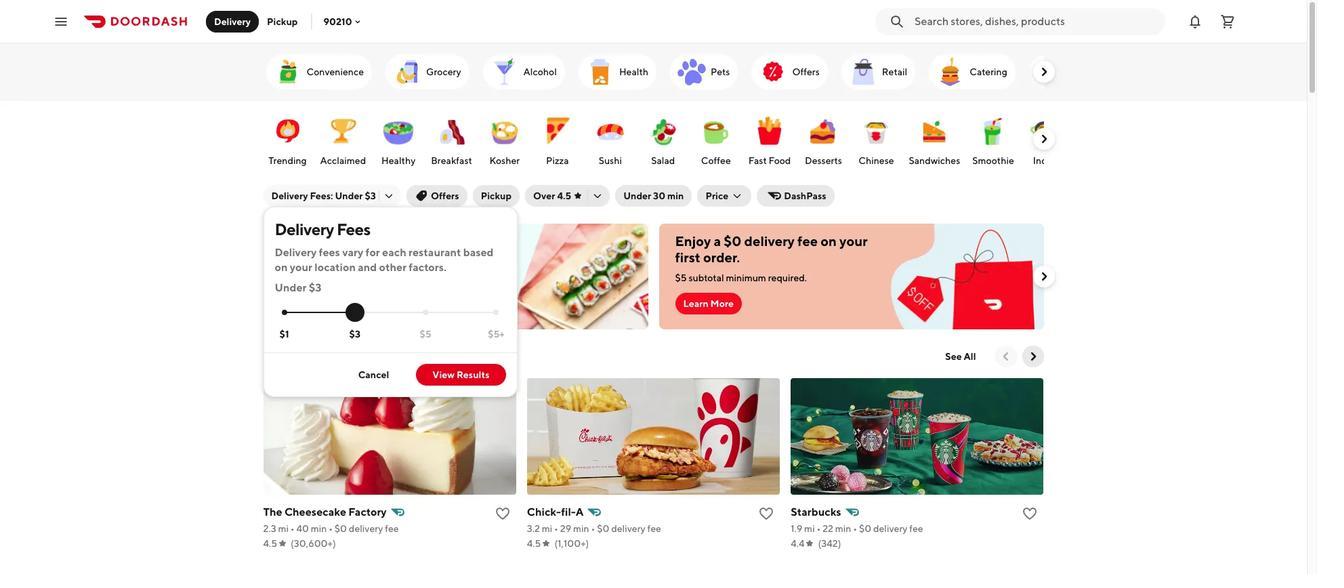 Task type: locate. For each thing, give the bounding box(es) containing it.
chick-
[[527, 506, 561, 518]]

$5
[[675, 272, 687, 283], [420, 328, 432, 339]]

your
[[359, 233, 387, 249], [840, 233, 868, 249], [290, 261, 312, 274]]

(1,100+)
[[555, 538, 589, 549]]

•
[[291, 523, 295, 534], [329, 523, 333, 534], [554, 523, 558, 534], [591, 523, 595, 534], [817, 523, 821, 534], [853, 523, 857, 534]]

• left 22
[[817, 523, 821, 534]]

1 horizontal spatial pickup
[[481, 190, 512, 201]]

1 vertical spatial orders
[[357, 256, 384, 267]]

a
[[576, 506, 584, 518]]

29
[[560, 523, 572, 534]]

pizza
[[546, 155, 569, 166]]

mi for the
[[278, 523, 289, 534]]

0 horizontal spatial for
[[344, 270, 357, 281]]

0 items, open order cart image
[[1220, 13, 1236, 29]]

offers right offers "image" in the top right of the page
[[793, 66, 820, 77]]

4.5 down 2.3
[[263, 538, 277, 549]]

first
[[390, 233, 415, 249], [675, 249, 701, 265]]

min right '29'
[[573, 523, 589, 534]]

1 horizontal spatial pickup button
[[473, 185, 520, 207]]

0 vertical spatial pickup
[[267, 16, 298, 27]]

1 horizontal spatial your
[[359, 233, 387, 249]]

0 horizontal spatial your
[[290, 261, 312, 274]]

3 mi from the left
[[805, 523, 815, 534]]

on down dashpass
[[821, 233, 837, 249]]

$3 up fees
[[365, 190, 376, 201]]

order.
[[704, 249, 740, 265]]

view results
[[433, 369, 490, 380]]

4.5 right over
[[557, 190, 571, 201]]

1.9 mi • 22 min • $​0 delivery fee
[[791, 523, 924, 534]]

the cheesecake factory
[[263, 506, 387, 518]]

days
[[372, 270, 392, 281]]

convenience
[[307, 66, 364, 77]]

1 horizontal spatial $3
[[349, 328, 361, 339]]

0 horizontal spatial pickup
[[267, 16, 298, 27]]

1 horizontal spatial for
[[366, 246, 380, 259]]

1 vertical spatial for
[[344, 270, 357, 281]]

1 $​0 from the left
[[335, 523, 347, 534]]

delivery right '29'
[[611, 523, 646, 534]]

click to add this store to your saved list image for the cheesecake factory
[[495, 506, 511, 522]]

1 horizontal spatial orders
[[429, 233, 469, 249]]

view
[[433, 369, 455, 380]]

mi
[[278, 523, 289, 534], [542, 523, 553, 534], [805, 523, 815, 534]]

0 horizontal spatial first
[[390, 233, 415, 249]]

delivery for delivery fees vary for each restaurant based on your location and other factors.
[[275, 246, 317, 259]]

0 horizontal spatial $3
[[309, 281, 322, 294]]

retail image
[[847, 56, 880, 88]]

factory
[[349, 506, 387, 518]]

$3
[[365, 190, 376, 201], [309, 281, 322, 294], [349, 328, 361, 339]]

under for under $3
[[275, 281, 307, 294]]

2 horizontal spatial under
[[624, 190, 651, 201]]

0 vertical spatial offers
[[793, 66, 820, 77]]

mi right 2.3
[[278, 523, 289, 534]]

0 vertical spatial orders
[[429, 233, 469, 249]]

0 vertical spatial pickup button
[[259, 11, 306, 32]]

0 horizontal spatial $​0
[[335, 523, 347, 534]]

0 vertical spatial for
[[366, 246, 380, 259]]

price
[[706, 190, 729, 201]]

under inside button
[[624, 190, 651, 201]]

$5 subtotal minimum required.
[[675, 272, 807, 283]]

other
[[379, 261, 407, 274]]

fees
[[337, 220, 371, 239]]

5 • from the left
[[817, 523, 821, 534]]

orders up 45
[[357, 256, 384, 267]]

$15+
[[386, 256, 406, 267]]

1 horizontal spatial 4.5
[[527, 538, 541, 549]]

0 horizontal spatial mi
[[278, 523, 289, 534]]

$1 stars and over image
[[282, 310, 287, 315]]

0 horizontal spatial orders
[[357, 256, 384, 267]]

1 vertical spatial first
[[675, 249, 701, 265]]

3 • from the left
[[554, 523, 558, 534]]

orders inside save up to $10 on orders $15+ with code 40deal, valid for 45 days upon signup
[[357, 256, 384, 267]]

national
[[263, 347, 328, 366]]

1 horizontal spatial mi
[[542, 523, 553, 534]]

fast food
[[749, 155, 791, 166]]

• left '29'
[[554, 523, 558, 534]]

view results button
[[416, 364, 506, 386]]

click to add this store to your saved list image for starbucks
[[1022, 506, 1039, 522]]

on inside delivery fees vary for each restaurant based on your location and other factors.
[[275, 261, 288, 274]]

your inside enjoy a $0 delivery fee on your first order.
[[840, 233, 868, 249]]

2 click to add this store to your saved list image from the left
[[1022, 506, 1039, 522]]

0 horizontal spatial click to add this store to your saved list image
[[495, 506, 511, 522]]

delivery
[[745, 233, 795, 249], [349, 523, 383, 534], [611, 523, 646, 534], [874, 523, 908, 534]]

orders up code
[[429, 233, 469, 249]]

2 mi from the left
[[542, 523, 553, 534]]

• down the cheesecake factory
[[329, 523, 333, 534]]

next button of carousel image
[[1037, 65, 1051, 79], [1037, 270, 1051, 283], [1026, 350, 1040, 363]]

$5 for $5
[[420, 328, 432, 339]]

offers down breakfast
[[431, 190, 459, 201]]

2 horizontal spatial on
[[821, 233, 837, 249]]

4.5 inside 'button'
[[557, 190, 571, 201]]

4.5 for the cheesecake factory
[[263, 538, 277, 549]]

pickup
[[267, 16, 298, 27], [481, 190, 512, 201]]

delivery for delivery fees: under $3
[[271, 190, 308, 201]]

convenience image
[[271, 56, 304, 88]]

4.5 down the 3.2
[[527, 538, 541, 549]]

1 vertical spatial offers
[[431, 190, 459, 201]]

pickup button down 'kosher'
[[473, 185, 520, 207]]

delivery for starbucks
[[874, 523, 908, 534]]

delivery fees vary for each restaurant based on your location and other factors.
[[275, 246, 494, 274]]

1 mi from the left
[[278, 523, 289, 534]]

orders
[[429, 233, 469, 249], [357, 256, 384, 267]]

previous button of carousel image
[[999, 350, 1013, 363]]

0 horizontal spatial 4.5
[[263, 538, 277, 549]]

1 click to add this store to your saved list image from the left
[[495, 506, 511, 522]]

fee
[[798, 233, 818, 249], [385, 523, 399, 534], [648, 523, 661, 534], [910, 523, 924, 534]]

2 vertical spatial $3
[[349, 328, 361, 339]]

delivery down factory
[[349, 523, 383, 534]]

3.2
[[527, 523, 540, 534]]

90210 button
[[324, 16, 363, 27]]

over 4.5 button
[[525, 185, 610, 207]]

health
[[619, 66, 649, 77]]

$​0 right '29'
[[597, 523, 610, 534]]

starbucks
[[791, 506, 842, 518]]

2 horizontal spatial mi
[[805, 523, 815, 534]]

up
[[302, 256, 313, 267]]

fees:
[[310, 190, 333, 201]]

min up the (30,600+)
[[311, 523, 327, 534]]

first left 2
[[390, 233, 415, 249]]

pickup down 'kosher'
[[481, 190, 512, 201]]

convenience link
[[266, 54, 372, 89]]

health link
[[579, 54, 657, 89]]

4 • from the left
[[591, 523, 595, 534]]

1 • from the left
[[291, 523, 295, 534]]

see
[[946, 351, 962, 362]]

40deal,
[[280, 270, 320, 281]]

1 horizontal spatial on
[[344, 256, 355, 267]]

$​0 right 22
[[859, 523, 872, 534]]

for left 45
[[344, 270, 357, 281]]

• right '29'
[[591, 523, 595, 534]]

for up and
[[366, 246, 380, 259]]

• left 40
[[291, 523, 295, 534]]

all
[[964, 351, 976, 362]]

delivery for the cheesecake factory
[[349, 523, 383, 534]]

national favorites link
[[263, 346, 396, 367]]

enjoy a $0 delivery fee on your first order.
[[675, 233, 868, 265]]

on right $10
[[344, 256, 355, 267]]

0 vertical spatial $5
[[675, 272, 687, 283]]

$3 down 40deal,
[[309, 281, 322, 294]]

0 horizontal spatial on
[[275, 261, 288, 274]]

1 vertical spatial $5
[[420, 328, 432, 339]]

first inside enjoy a $0 delivery fee on your first order.
[[675, 249, 701, 265]]

$5 down $5 stars and over icon
[[420, 328, 432, 339]]

mi right 1.9
[[805, 523, 815, 534]]

0 horizontal spatial under
[[275, 281, 307, 294]]

1 horizontal spatial $​0
[[597, 523, 610, 534]]

pickup button up convenience "icon"
[[259, 11, 306, 32]]

kosher
[[490, 155, 520, 166]]

pickup right delivery button
[[267, 16, 298, 27]]

delivery right $0
[[745, 233, 795, 249]]

90210
[[324, 16, 352, 27]]

1 horizontal spatial $5
[[675, 272, 687, 283]]

alcohol
[[524, 66, 557, 77]]

on up under $3
[[275, 261, 288, 274]]

2 horizontal spatial $3
[[365, 190, 376, 201]]

food
[[769, 155, 791, 166]]

delivery inside button
[[214, 16, 251, 27]]

$5 left subtotal
[[675, 272, 687, 283]]

next button of carousel image
[[1037, 132, 1051, 146]]

cancel
[[358, 369, 389, 380]]

mi right the 3.2
[[542, 523, 553, 534]]

healthy
[[382, 155, 416, 166]]

each
[[382, 246, 406, 259]]

with
[[408, 256, 427, 267]]

2 horizontal spatial $​0
[[859, 523, 872, 534]]

2 horizontal spatial 4.5
[[557, 190, 571, 201]]

catering
[[970, 66, 1008, 77]]

2 • from the left
[[329, 523, 333, 534]]

1 horizontal spatial click to add this store to your saved list image
[[1022, 506, 1039, 522]]

$3 up the favorites
[[349, 328, 361, 339]]

under right fees:
[[335, 190, 363, 201]]

$​0 down the cheesecake factory
[[335, 523, 347, 534]]

0 horizontal spatial offers
[[431, 190, 459, 201]]

code
[[429, 256, 451, 267]]

get
[[280, 233, 304, 249]]

min right 22
[[836, 523, 852, 534]]

delivery inside delivery fees vary for each restaurant based on your location and other factors.
[[275, 246, 317, 259]]

fees
[[319, 246, 340, 259]]

location
[[315, 261, 356, 274]]

under down 40deal,
[[275, 281, 307, 294]]

under left 30
[[624, 190, 651, 201]]

alcohol image
[[488, 56, 521, 88]]

first down enjoy at the right top of the page
[[675, 249, 701, 265]]

delivery for chick-fil-a
[[611, 523, 646, 534]]

pets
[[711, 66, 730, 77]]

cancel button
[[342, 364, 406, 386]]

for
[[366, 246, 380, 259], [344, 270, 357, 281]]

fee for starbucks
[[910, 523, 924, 534]]

under
[[335, 190, 363, 201], [624, 190, 651, 201], [275, 281, 307, 294]]

fee for chick-fil-a
[[648, 523, 661, 534]]

0 vertical spatial $3
[[365, 190, 376, 201]]

Store search: begin typing to search for stores available on DoorDash text field
[[915, 14, 1158, 29]]

2 $​0 from the left
[[597, 523, 610, 534]]

required.
[[768, 272, 807, 283]]

click to add this store to your saved list image
[[495, 506, 511, 522], [1022, 506, 1039, 522]]

catering image
[[935, 56, 967, 88]]

1 horizontal spatial first
[[675, 249, 701, 265]]

min right 30
[[668, 190, 684, 201]]

pets image
[[676, 56, 708, 88]]

1 vertical spatial next button of carousel image
[[1037, 270, 1051, 283]]

0 horizontal spatial $5
[[420, 328, 432, 339]]

the
[[263, 506, 282, 518]]

delivery right 22
[[874, 523, 908, 534]]

45
[[358, 270, 370, 281]]

1 horizontal spatial under
[[335, 190, 363, 201]]

over 4.5
[[533, 190, 571, 201]]

trending link
[[265, 108, 311, 170]]

dashpass button
[[757, 185, 835, 207]]

2 horizontal spatial your
[[840, 233, 868, 249]]

pets link
[[670, 54, 738, 89]]

fee inside enjoy a $0 delivery fee on your first order.
[[798, 233, 818, 249]]

sushi
[[599, 155, 622, 166]]

delivery for delivery fees
[[275, 220, 334, 239]]

$​0
[[335, 523, 347, 534], [597, 523, 610, 534], [859, 523, 872, 534]]

for inside save up to $10 on orders $15+ with code 40deal, valid for 45 days upon signup
[[344, 270, 357, 281]]

• right 22
[[853, 523, 857, 534]]



Task type: describe. For each thing, give the bounding box(es) containing it.
open menu image
[[53, 13, 69, 29]]

offers inside button
[[431, 190, 459, 201]]

4.4
[[791, 538, 805, 549]]

retail
[[882, 66, 908, 77]]

6 • from the left
[[853, 523, 857, 534]]

4.5 for chick-fil-a
[[527, 538, 541, 549]]

1 vertical spatial pickup
[[481, 190, 512, 201]]

$10
[[326, 256, 342, 267]]

a
[[714, 233, 721, 249]]

vary
[[342, 246, 363, 259]]

restaurant
[[409, 246, 461, 259]]

price button
[[698, 185, 752, 207]]

min for chick-fil-a
[[573, 523, 589, 534]]

2.3 mi • 40 min • $​0 delivery fee
[[263, 523, 399, 534]]

1 vertical spatial pickup button
[[473, 185, 520, 207]]

flowers image
[[1035, 56, 1067, 88]]

1 vertical spatial $3
[[309, 281, 322, 294]]

mi for chick-
[[542, 523, 553, 534]]

3 $​0 from the left
[[859, 523, 872, 534]]

$​0 for a
[[597, 523, 610, 534]]

40
[[296, 523, 309, 534]]

under for under 30 min
[[624, 190, 651, 201]]

valid
[[322, 270, 343, 281]]

catering link
[[929, 54, 1016, 89]]

min for the cheesecake factory
[[311, 523, 327, 534]]

delivery fees: under $3
[[271, 190, 376, 201]]

delivery for delivery
[[214, 16, 251, 27]]

for inside delivery fees vary for each restaurant based on your location and other factors.
[[366, 246, 380, 259]]

factors.
[[409, 261, 447, 274]]

desserts
[[805, 155, 842, 166]]

learn
[[684, 298, 709, 309]]

2 vertical spatial next button of carousel image
[[1026, 350, 1040, 363]]

coffee
[[701, 155, 731, 166]]

under 30 min
[[624, 190, 684, 201]]

learn more
[[684, 298, 734, 309]]

enjoy
[[675, 233, 711, 249]]

min inside button
[[668, 190, 684, 201]]

0 horizontal spatial pickup button
[[259, 11, 306, 32]]

grocery image
[[391, 56, 424, 88]]

$5 for $5 subtotal minimum required.
[[675, 272, 687, 283]]

signup
[[418, 270, 447, 281]]

(342)
[[818, 538, 841, 549]]

dashpass
[[784, 190, 827, 201]]

save
[[280, 256, 300, 267]]

2.3
[[263, 523, 276, 534]]

delivery fees
[[275, 220, 371, 239]]

health image
[[584, 56, 617, 88]]

over
[[533, 190, 555, 201]]

delivery inside enjoy a $0 delivery fee on your first order.
[[745, 233, 795, 249]]

retail link
[[842, 54, 916, 89]]

salad
[[651, 155, 675, 166]]

$0
[[724, 233, 742, 249]]

on inside enjoy a $0 delivery fee on your first order.
[[821, 233, 837, 249]]

cheesecake
[[285, 506, 346, 518]]

your inside delivery fees vary for each restaurant based on your location and other factors.
[[290, 261, 312, 274]]

click to add this store to your saved list image
[[759, 506, 775, 522]]

save up to $10 on orders $15+ with code 40deal, valid for 45 days upon signup
[[280, 256, 451, 281]]

1 horizontal spatial offers
[[793, 66, 820, 77]]

under 30 min button
[[615, 185, 692, 207]]

$​0 for factory
[[335, 523, 347, 534]]

(30,600+)
[[291, 538, 336, 549]]

3.2 mi • 29 min • $​0 delivery fee
[[527, 523, 661, 534]]

acclaimed link
[[318, 108, 369, 170]]

30
[[653, 190, 666, 201]]

trending
[[269, 155, 307, 166]]

to
[[315, 256, 324, 267]]

fil-
[[561, 506, 576, 518]]

under $3
[[275, 281, 322, 294]]

delivery button
[[206, 11, 259, 32]]

more
[[711, 298, 734, 309]]

national favorites
[[263, 347, 396, 366]]

$5+ stars and over image
[[494, 310, 499, 315]]

learn more button
[[675, 293, 742, 314]]

results
[[457, 369, 490, 380]]

40%
[[307, 233, 335, 249]]

chick-fil-a
[[527, 506, 584, 518]]

grocery link
[[386, 54, 469, 89]]

fee for the cheesecake factory
[[385, 523, 399, 534]]

offers image
[[757, 56, 790, 88]]

notification bell image
[[1187, 13, 1204, 29]]

see all
[[946, 351, 976, 362]]

min for starbucks
[[836, 523, 852, 534]]

1.9
[[791, 523, 803, 534]]

0 vertical spatial first
[[390, 233, 415, 249]]

subtotal
[[689, 272, 724, 283]]

and
[[358, 261, 377, 274]]

off
[[338, 233, 356, 249]]

$5 stars and over image
[[423, 310, 428, 315]]

$1
[[280, 328, 289, 339]]

2
[[418, 233, 426, 249]]

fast
[[749, 155, 767, 166]]

offers button
[[407, 185, 467, 207]]

0 vertical spatial next button of carousel image
[[1037, 65, 1051, 79]]

based
[[463, 246, 494, 259]]

grocery
[[426, 66, 461, 77]]

on inside save up to $10 on orders $15+ with code 40deal, valid for 45 days upon signup
[[344, 256, 355, 267]]



Task type: vqa. For each thing, say whether or not it's contained in the screenshot.
Truly Stunning™ Bouquet's FLOWER
no



